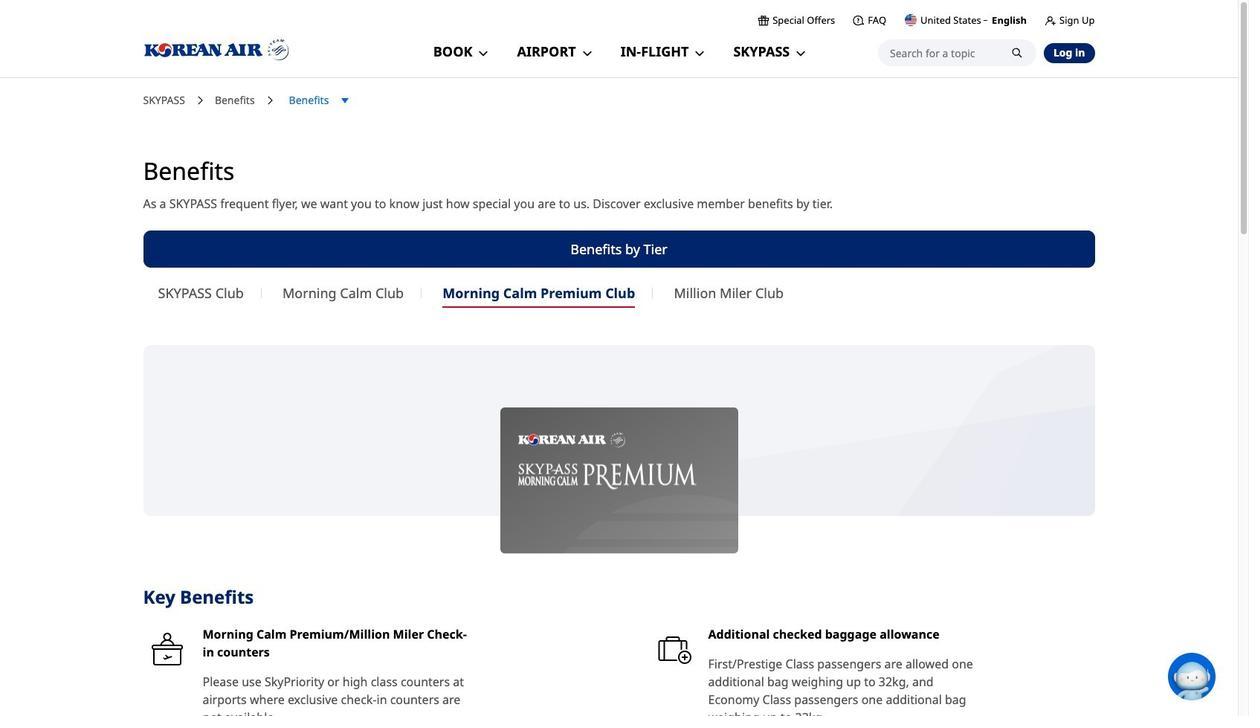 Task type: describe. For each thing, give the bounding box(es) containing it.
korean air skyteam skypass morning calm premium image
[[500, 408, 738, 554]]

benefits by tier menu
[[143, 260, 1095, 308]]



Task type: locate. For each thing, give the bounding box(es) containing it.
main content
[[0, 92, 1238, 716]]



Task type: vqa. For each thing, say whether or not it's contained in the screenshot.
main content
yes



